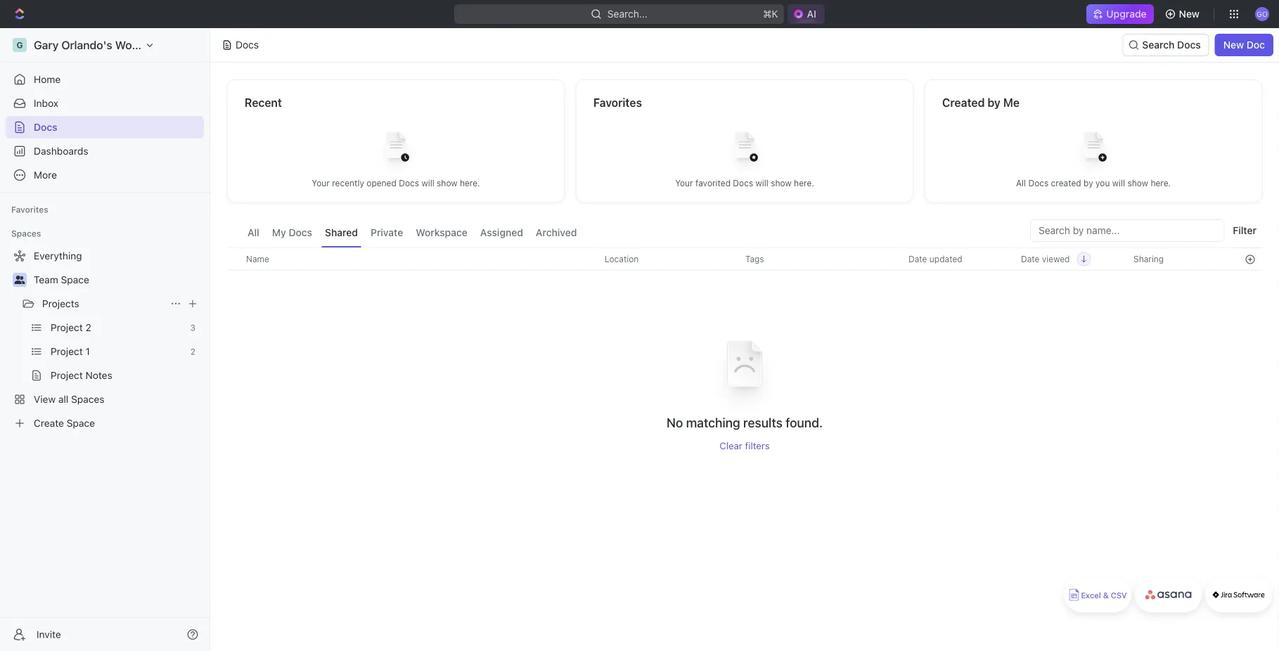 Task type: vqa. For each thing, say whether or not it's contained in the screenshot.
the left Favorites
yes



Task type: locate. For each thing, give the bounding box(es) containing it.
1 vertical spatial project
[[51, 346, 83, 357]]

all inside button
[[248, 227, 260, 239]]

matching
[[687, 416, 741, 431]]

space inside create space link
[[67, 418, 95, 429]]

all left created
[[1017, 178, 1027, 188]]

2 project from the top
[[51, 346, 83, 357]]

project up project 1
[[51, 322, 83, 334]]

clear filters
[[720, 440, 770, 451]]

new up search docs
[[1180, 8, 1200, 20]]

ai button
[[788, 4, 825, 24]]

no recent docs image
[[368, 121, 424, 178]]

will down no favorited docs image
[[756, 178, 769, 188]]

sharing
[[1134, 254, 1165, 264]]

0 horizontal spatial date
[[909, 254, 928, 264]]

no created by me docs image
[[1066, 121, 1122, 178]]

1 vertical spatial space
[[67, 418, 95, 429]]

2 down 3
[[191, 347, 196, 357]]

0 vertical spatial spaces
[[11, 229, 41, 239]]

by
[[988, 96, 1001, 109], [1084, 178, 1094, 188]]

favorites
[[594, 96, 642, 109], [11, 205, 48, 215]]

0 horizontal spatial favorites
[[11, 205, 48, 215]]

workspace
[[115, 38, 174, 52], [416, 227, 468, 239]]

by left 'me'
[[988, 96, 1001, 109]]

your left recently
[[312, 178, 330, 188]]

new
[[1180, 8, 1200, 20], [1224, 39, 1245, 51]]

0 horizontal spatial 2
[[86, 322, 91, 334]]

3 will from the left
[[1113, 178, 1126, 188]]

all docs created by you will show here.
[[1017, 178, 1172, 188]]

by left you
[[1084, 178, 1094, 188]]

2 up 1
[[86, 322, 91, 334]]

home link
[[6, 68, 204, 91]]

spaces
[[11, 229, 41, 239], [71, 394, 105, 405]]

tree containing everything
[[6, 245, 204, 435]]

0 vertical spatial all
[[1017, 178, 1027, 188]]

excel & csv link
[[1065, 578, 1132, 613]]

1 project from the top
[[51, 322, 83, 334]]

row
[[227, 248, 1263, 271]]

1 horizontal spatial show
[[771, 178, 792, 188]]

1 horizontal spatial date
[[1022, 254, 1040, 264]]

sidebar navigation
[[0, 28, 213, 652]]

Search by name... text field
[[1039, 220, 1217, 241]]

assigned
[[480, 227, 523, 239]]

2 your from the left
[[676, 178, 694, 188]]

workspace right private
[[416, 227, 468, 239]]

project for project notes
[[51, 370, 83, 381]]

new inside button
[[1224, 39, 1245, 51]]

project 1
[[51, 346, 90, 357]]

upgrade
[[1107, 8, 1147, 20]]

all
[[1017, 178, 1027, 188], [248, 227, 260, 239]]

space up projects
[[61, 274, 89, 286]]

0 horizontal spatial your
[[312, 178, 330, 188]]

2 date from the left
[[1022, 254, 1040, 264]]

docs up recent
[[236, 39, 259, 51]]

0 horizontal spatial will
[[422, 178, 435, 188]]

1 vertical spatial 2
[[191, 347, 196, 357]]

2 horizontal spatial will
[[1113, 178, 1126, 188]]

0 horizontal spatial new
[[1180, 8, 1200, 20]]

no favorited docs image
[[717, 121, 773, 178]]

space
[[61, 274, 89, 286], [67, 418, 95, 429]]

your recently opened docs will show here.
[[312, 178, 480, 188]]

go
[[1258, 10, 1268, 18]]

docs
[[236, 39, 259, 51], [1178, 39, 1202, 51], [34, 121, 57, 133], [399, 178, 419, 188], [733, 178, 754, 188], [1029, 178, 1049, 188], [289, 227, 312, 239]]

all for all docs created by you will show here.
[[1017, 178, 1027, 188]]

inbox
[[34, 97, 58, 109]]

1 horizontal spatial all
[[1017, 178, 1027, 188]]

0 vertical spatial space
[[61, 274, 89, 286]]

docs down inbox
[[34, 121, 57, 133]]

tab list
[[244, 220, 581, 248]]

1 will from the left
[[422, 178, 435, 188]]

space down view all spaces
[[67, 418, 95, 429]]

date left viewed
[[1022, 254, 1040, 264]]

new left doc
[[1224, 39, 1245, 51]]

spaces down the favorites button
[[11, 229, 41, 239]]

workspace up the home link
[[115, 38, 174, 52]]

1 vertical spatial workspace
[[416, 227, 468, 239]]

0 horizontal spatial all
[[248, 227, 260, 239]]

docs left created
[[1029, 178, 1049, 188]]

1 horizontal spatial spaces
[[71, 394, 105, 405]]

home
[[34, 74, 61, 85]]

project
[[51, 322, 83, 334], [51, 346, 83, 357], [51, 370, 83, 381]]

spaces right 'all'
[[71, 394, 105, 405]]

recent
[[245, 96, 282, 109]]

date inside button
[[1022, 254, 1040, 264]]

show right you
[[1128, 178, 1149, 188]]

user group image
[[14, 276, 25, 284]]

all left my
[[248, 227, 260, 239]]

view all spaces link
[[6, 388, 201, 411]]

3 project from the top
[[51, 370, 83, 381]]

1 horizontal spatial by
[[1084, 178, 1094, 188]]

date
[[909, 254, 928, 264], [1022, 254, 1040, 264]]

excel
[[1082, 591, 1102, 601]]

will right opened
[[422, 178, 435, 188]]

docs inside my docs button
[[289, 227, 312, 239]]

favorited
[[696, 178, 731, 188]]

team space
[[34, 274, 89, 286]]

1 horizontal spatial your
[[676, 178, 694, 188]]

new button
[[1160, 3, 1209, 25]]

docs inside the search docs 'button'
[[1178, 39, 1202, 51]]

0 horizontal spatial workspace
[[115, 38, 174, 52]]

0 vertical spatial by
[[988, 96, 1001, 109]]

project for project 2
[[51, 322, 83, 334]]

clear
[[720, 440, 743, 451]]

1 horizontal spatial new
[[1224, 39, 1245, 51]]

opened
[[367, 178, 397, 188]]

0 vertical spatial new
[[1180, 8, 1200, 20]]

1 horizontal spatial workspace
[[416, 227, 468, 239]]

everything
[[34, 250, 82, 262]]

1 your from the left
[[312, 178, 330, 188]]

0 horizontal spatial spaces
[[11, 229, 41, 239]]

2 horizontal spatial here.
[[1151, 178, 1172, 188]]

0 horizontal spatial here.
[[460, 178, 480, 188]]

docs right opened
[[399, 178, 419, 188]]

1 horizontal spatial here.
[[794, 178, 815, 188]]

all for all
[[248, 227, 260, 239]]

2
[[86, 322, 91, 334], [191, 347, 196, 357]]

everything link
[[6, 245, 201, 267]]

space for create space
[[67, 418, 95, 429]]

assigned button
[[477, 220, 527, 248]]

show
[[437, 178, 458, 188], [771, 178, 792, 188], [1128, 178, 1149, 188]]

0 horizontal spatial by
[[988, 96, 1001, 109]]

1 horizontal spatial will
[[756, 178, 769, 188]]

your
[[312, 178, 330, 188], [676, 178, 694, 188]]

1 date from the left
[[909, 254, 928, 264]]

docs right search
[[1178, 39, 1202, 51]]

clear filters button
[[720, 440, 770, 451]]

your left the favorited
[[676, 178, 694, 188]]

space inside team space link
[[61, 274, 89, 286]]

docs right my
[[289, 227, 312, 239]]

1 vertical spatial favorites
[[11, 205, 48, 215]]

private button
[[367, 220, 407, 248]]

0 horizontal spatial show
[[437, 178, 458, 188]]

search
[[1143, 39, 1175, 51]]

1 horizontal spatial favorites
[[594, 96, 642, 109]]

viewed
[[1043, 254, 1071, 264]]

project up view all spaces
[[51, 370, 83, 381]]

date left the updated
[[909, 254, 928, 264]]

project notes
[[51, 370, 112, 381]]

show up workspace button
[[437, 178, 458, 188]]

here.
[[460, 178, 480, 188], [794, 178, 815, 188], [1151, 178, 1172, 188]]

1 vertical spatial new
[[1224, 39, 1245, 51]]

tree inside sidebar navigation
[[6, 245, 204, 435]]

date inside 'button'
[[909, 254, 928, 264]]

dashboards link
[[6, 140, 204, 163]]

tree
[[6, 245, 204, 435]]

2 here. from the left
[[794, 178, 815, 188]]

0 vertical spatial 2
[[86, 322, 91, 334]]

gary orlando's workspace, , element
[[13, 38, 27, 52]]

private
[[371, 227, 403, 239]]

create
[[34, 418, 64, 429]]

1 vertical spatial spaces
[[71, 394, 105, 405]]

ai
[[808, 8, 817, 20]]

project left 1
[[51, 346, 83, 357]]

date for date updated
[[909, 254, 928, 264]]

tags
[[746, 254, 765, 264]]

2 vertical spatial project
[[51, 370, 83, 381]]

0 vertical spatial project
[[51, 322, 83, 334]]

my
[[272, 227, 286, 239]]

search...
[[608, 8, 648, 20]]

notes
[[86, 370, 112, 381]]

&
[[1104, 591, 1109, 601]]

will right you
[[1113, 178, 1126, 188]]

new inside button
[[1180, 8, 1200, 20]]

archived button
[[533, 220, 581, 248]]

project 2
[[51, 322, 91, 334]]

g
[[16, 40, 23, 50]]

show down no favorited docs image
[[771, 178, 792, 188]]

2 horizontal spatial show
[[1128, 178, 1149, 188]]

0 vertical spatial workspace
[[115, 38, 174, 52]]

1 vertical spatial all
[[248, 227, 260, 239]]



Task type: describe. For each thing, give the bounding box(es) containing it.
go button
[[1252, 3, 1274, 25]]

project notes link
[[51, 364, 201, 387]]

date viewed button
[[1013, 248, 1092, 270]]

new for new
[[1180, 8, 1200, 20]]

2 inside 'project 2' link
[[86, 322, 91, 334]]

all
[[58, 394, 68, 405]]

search docs button
[[1123, 34, 1210, 56]]

no
[[667, 416, 683, 431]]

all button
[[244, 220, 263, 248]]

workspace inside sidebar navigation
[[115, 38, 174, 52]]

more button
[[6, 164, 204, 186]]

created
[[943, 96, 985, 109]]

1 show from the left
[[437, 178, 458, 188]]

no matching results found.
[[667, 416, 823, 431]]

0 vertical spatial favorites
[[594, 96, 642, 109]]

docs link
[[6, 116, 204, 139]]

docs right the favorited
[[733, 178, 754, 188]]

create space
[[34, 418, 95, 429]]

upgrade link
[[1087, 4, 1154, 24]]

workspace button
[[412, 220, 471, 248]]

team
[[34, 274, 58, 286]]

view
[[34, 394, 56, 405]]

workspace inside button
[[416, 227, 468, 239]]

tab list containing all
[[244, 220, 581, 248]]

filters
[[746, 440, 770, 451]]

my docs button
[[269, 220, 316, 248]]

3 here. from the left
[[1151, 178, 1172, 188]]

team space link
[[34, 269, 201, 291]]

inbox link
[[6, 92, 204, 115]]

1
[[86, 346, 90, 357]]

date for date viewed
[[1022, 254, 1040, 264]]

my docs
[[272, 227, 312, 239]]

orlando's
[[61, 38, 112, 52]]

1 here. from the left
[[460, 178, 480, 188]]

date updated button
[[901, 248, 971, 270]]

filter button
[[1228, 220, 1263, 242]]

projects link
[[42, 293, 165, 315]]

create space link
[[6, 412, 201, 435]]

2 show from the left
[[771, 178, 792, 188]]

shared
[[325, 227, 358, 239]]

1 horizontal spatial 2
[[191, 347, 196, 357]]

new doc button
[[1216, 34, 1274, 56]]

recently
[[332, 178, 364, 188]]

project 2 link
[[51, 317, 185, 339]]

csv
[[1112, 591, 1128, 601]]

favorites button
[[6, 201, 54, 218]]

found.
[[786, 416, 823, 431]]

filter
[[1234, 225, 1257, 236]]

you
[[1096, 178, 1111, 188]]

created by me
[[943, 96, 1020, 109]]

space for team space
[[61, 274, 89, 286]]

row containing name
[[227, 248, 1263, 271]]

⌘k
[[763, 8, 779, 20]]

search docs
[[1143, 39, 1202, 51]]

3 show from the left
[[1128, 178, 1149, 188]]

created
[[1052, 178, 1082, 188]]

project for project 1
[[51, 346, 83, 357]]

filter button
[[1228, 220, 1263, 242]]

invite
[[37, 629, 61, 641]]

new doc
[[1224, 39, 1266, 51]]

no matching results found. row
[[227, 322, 1263, 451]]

no data image
[[703, 322, 787, 415]]

favorites inside button
[[11, 205, 48, 215]]

your for favorites
[[676, 178, 694, 188]]

more
[[34, 169, 57, 181]]

your favorited docs will show here.
[[676, 178, 815, 188]]

project 1 link
[[51, 341, 185, 363]]

dashboards
[[34, 145, 88, 157]]

name
[[246, 254, 269, 264]]

date viewed
[[1022, 254, 1071, 264]]

me
[[1004, 96, 1020, 109]]

your for recent
[[312, 178, 330, 188]]

projects
[[42, 298, 79, 310]]

new for new doc
[[1224, 39, 1245, 51]]

results
[[744, 416, 783, 431]]

view all spaces
[[34, 394, 105, 405]]

location
[[605, 254, 639, 264]]

3
[[190, 323, 196, 333]]

archived
[[536, 227, 577, 239]]

2 will from the left
[[756, 178, 769, 188]]

docs inside docs 'link'
[[34, 121, 57, 133]]

gary orlando's workspace
[[34, 38, 174, 52]]

gary
[[34, 38, 59, 52]]

no matching results found. table
[[227, 248, 1263, 451]]

1 vertical spatial by
[[1084, 178, 1094, 188]]

doc
[[1247, 39, 1266, 51]]

excel & csv
[[1082, 591, 1128, 601]]

updated
[[930, 254, 963, 264]]

date updated
[[909, 254, 963, 264]]

shared button
[[322, 220, 362, 248]]



